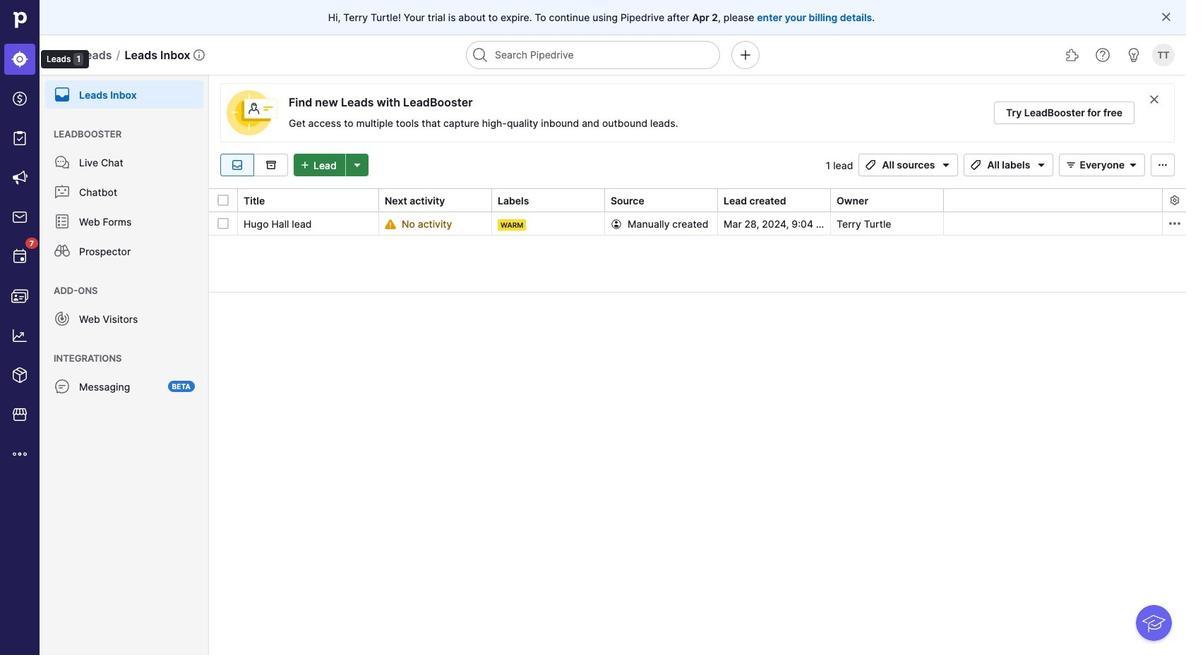Task type: vqa. For each thing, say whether or not it's contained in the screenshot.
[Sample] SoRock text box
no



Task type: locate. For each thing, give the bounding box(es) containing it.
more image
[[11, 446, 28, 463]]

add lead element
[[294, 154, 368, 177]]

color undefined image down sales inbox icon at left top
[[11, 249, 28, 265]]

sales inbox image
[[11, 209, 28, 226]]

color primary image
[[1161, 11, 1172, 23], [968, 160, 985, 171], [1033, 160, 1050, 171], [1125, 160, 1142, 171], [217, 218, 229, 229], [611, 219, 622, 230]]

1 vertical spatial color secondary image
[[1169, 195, 1180, 206]]

grid
[[209, 188, 1186, 656]]

0 horizontal spatial color secondary image
[[1149, 94, 1160, 105]]

add lead options image
[[349, 160, 366, 171]]

inbox image
[[229, 160, 246, 171]]

color undefined image right 'products' image
[[54, 378, 71, 395]]

menu
[[0, 0, 89, 656], [40, 75, 209, 656]]

0 vertical spatial color secondary image
[[1149, 94, 1160, 105]]

4 color undefined image from the top
[[54, 243, 71, 260]]

1 horizontal spatial color secondary image
[[1169, 195, 1180, 206]]

color undefined image
[[54, 154, 71, 171], [54, 184, 71, 201], [54, 213, 71, 230], [54, 243, 71, 260]]

projects image
[[11, 130, 28, 147]]

deals image
[[11, 90, 28, 107]]

leads image
[[11, 51, 28, 68]]

Search Pipedrive field
[[466, 41, 720, 69]]

sales assistant image
[[1126, 47, 1142, 64]]

color undefined image right "insights" icon
[[54, 311, 71, 328]]

color primary image
[[297, 160, 314, 171], [862, 160, 879, 171], [938, 160, 955, 171], [1063, 160, 1080, 171], [1154, 160, 1171, 171], [217, 195, 229, 206]]

menu item
[[0, 40, 40, 79], [40, 75, 209, 109]]

color warning image
[[385, 219, 396, 230]]

2 color undefined image from the top
[[54, 184, 71, 201]]

campaigns image
[[11, 169, 28, 186]]

row
[[209, 213, 1186, 238]]

color undefined image
[[54, 86, 71, 103], [11, 249, 28, 265], [54, 311, 71, 328], [54, 378, 71, 395]]

quick add image
[[737, 47, 754, 64]]

home image
[[9, 9, 30, 30]]

color secondary image
[[1149, 94, 1160, 105], [1169, 195, 1180, 206]]



Task type: describe. For each thing, give the bounding box(es) containing it.
3 color undefined image from the top
[[54, 213, 71, 230]]

contacts image
[[11, 288, 28, 305]]

1 color undefined image from the top
[[54, 154, 71, 171]]

marketplace image
[[11, 407, 28, 424]]

menu toggle image
[[54, 47, 71, 64]]

color primary image inside add lead element
[[297, 160, 314, 171]]

color undefined image down menu toggle icon at the left
[[54, 86, 71, 103]]

knowledge center bot, also known as kc bot is an onboarding assistant that allows you to see the list of onboarding items in one place for quick and easy reference. this improves your in-app experience. image
[[1136, 606, 1172, 642]]

products image
[[11, 367, 28, 384]]

info image
[[193, 49, 205, 61]]

insights image
[[11, 328, 28, 345]]

color secondary image
[[1166, 215, 1183, 232]]

quick help image
[[1094, 47, 1111, 64]]

archive image
[[262, 160, 279, 171]]



